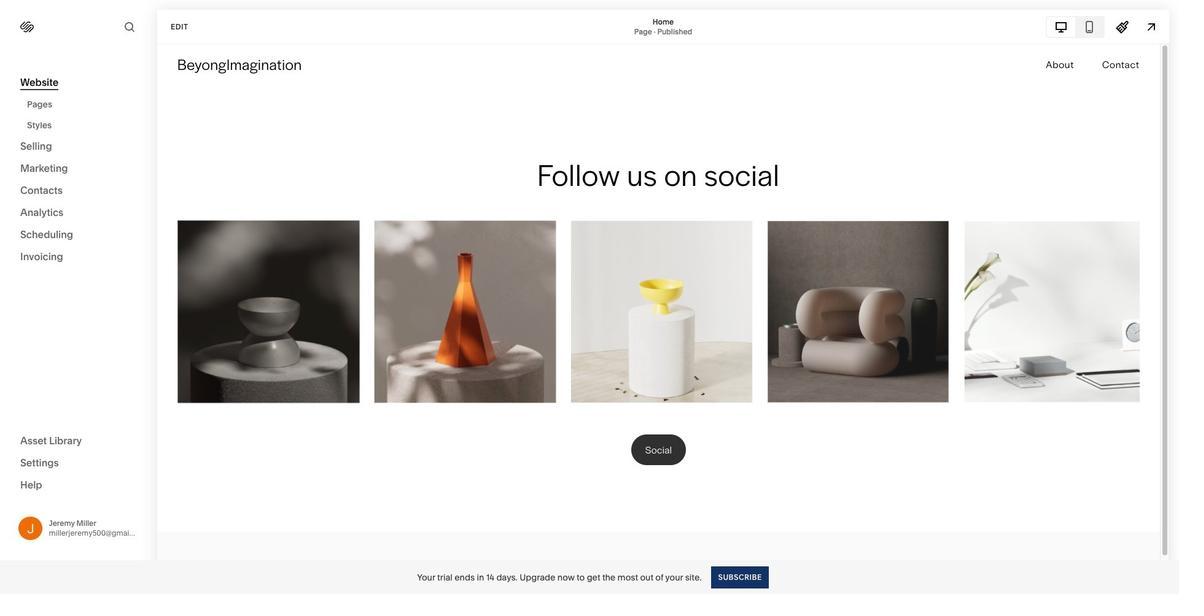 Task type: locate. For each thing, give the bounding box(es) containing it.
site preview image
[[1145, 20, 1159, 33]]

mobile image
[[1083, 20, 1097, 33]]

style image
[[1116, 20, 1130, 33]]

logo squarespace image
[[20, 20, 34, 34]]

tab list
[[1048, 17, 1104, 37]]



Task type: vqa. For each thing, say whether or not it's contained in the screenshot.
desktop image
yes



Task type: describe. For each thing, give the bounding box(es) containing it.
desktop image
[[1055, 20, 1069, 33]]

search image
[[123, 20, 136, 34]]



